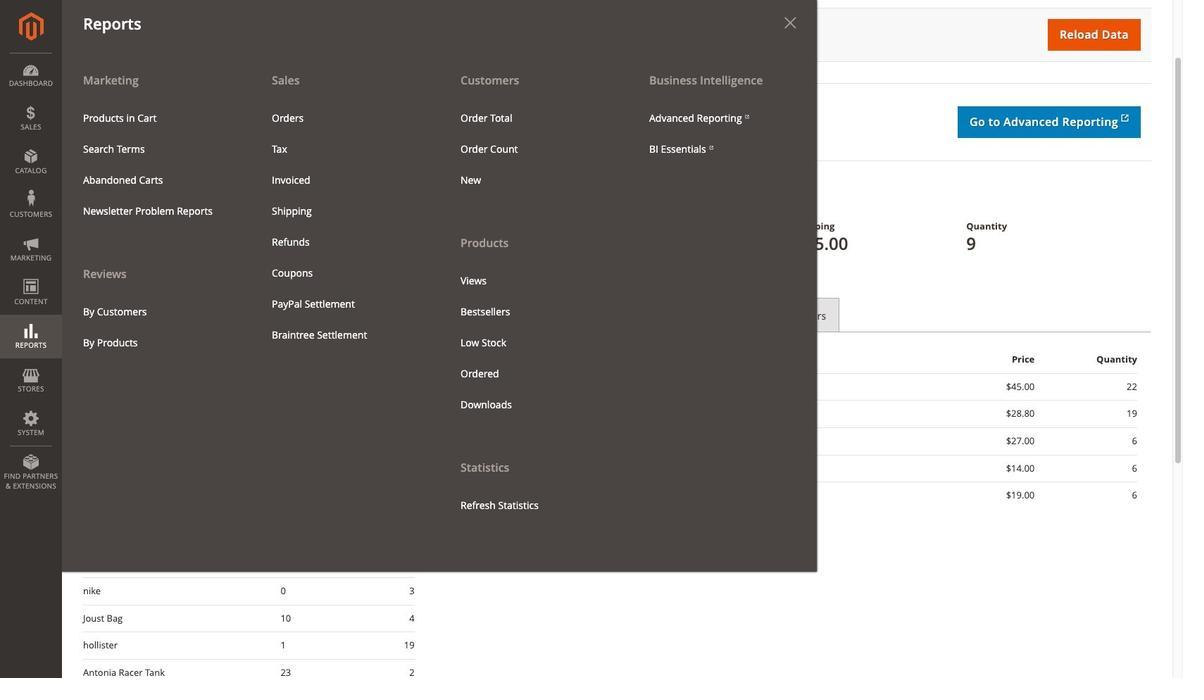 Task type: describe. For each thing, give the bounding box(es) containing it.
magento admin panel image
[[19, 12, 43, 41]]



Task type: vqa. For each thing, say whether or not it's contained in the screenshot.
text field
no



Task type: locate. For each thing, give the bounding box(es) containing it.
menu
[[62, 65, 817, 572], [62, 65, 251, 358], [440, 65, 629, 521], [73, 103, 240, 227], [261, 103, 429, 351], [450, 103, 618, 196], [639, 103, 807, 165], [450, 265, 618, 420], [73, 296, 240, 358]]

menu bar
[[0, 0, 817, 572]]



